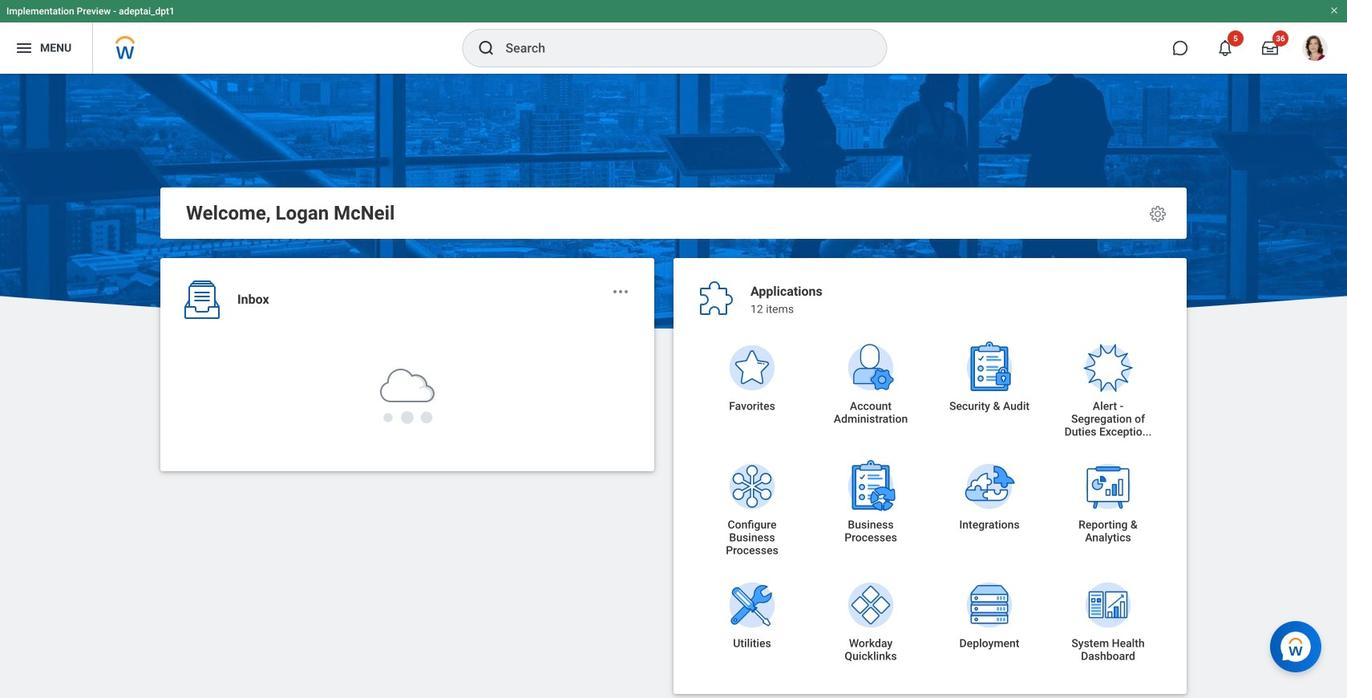 Task type: locate. For each thing, give the bounding box(es) containing it.
banner
[[0, 0, 1347, 74]]

configure applications image
[[1148, 204, 1168, 224]]

Search Workday  search field
[[506, 30, 854, 66]]



Task type: describe. For each thing, give the bounding box(es) containing it.
notifications large image
[[1217, 40, 1233, 56]]

inbox large image
[[1262, 40, 1278, 56]]

close environment banner image
[[1330, 6, 1339, 15]]

profile logan mcneil image
[[1302, 35, 1328, 64]]

search image
[[477, 38, 496, 58]]

justify image
[[14, 38, 34, 58]]

related actions image
[[611, 282, 630, 302]]



Task type: vqa. For each thing, say whether or not it's contained in the screenshot.
months,
no



